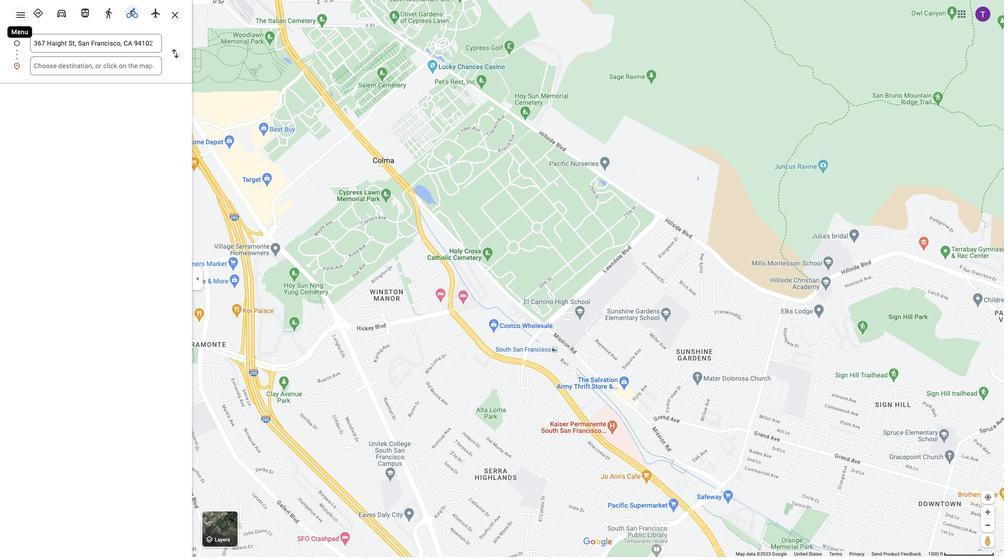 Task type: describe. For each thing, give the bounding box(es) containing it.
Choose destination, or click on the map... field
[[34, 60, 158, 72]]

map data ©2023 google
[[736, 552, 787, 557]]

2 list item from the top
[[0, 56, 192, 75]]

united
[[794, 552, 808, 557]]

none radio best travel modes
[[28, 4, 48, 21]]

product
[[884, 552, 900, 557]]

Starting point 367 Haight St, San Francisco, CA 94102 field
[[34, 38, 158, 49]]

walking image
[[103, 8, 114, 19]]

send product feedback
[[872, 552, 921, 557]]

show your location image
[[984, 494, 993, 502]]

1000
[[929, 552, 939, 557]]

none radio driving
[[52, 4, 72, 21]]

google
[[772, 552, 787, 557]]

google maps element
[[0, 0, 1004, 558]]

reverse starting point and destination image
[[169, 48, 181, 59]]

1000 ft
[[929, 552, 943, 557]]

cycling image
[[127, 8, 138, 19]]

ft
[[940, 552, 943, 557]]

best travel modes image
[[32, 8, 44, 19]]

send
[[872, 552, 882, 557]]

none radio flights
[[146, 4, 166, 21]]

united states button
[[794, 552, 822, 558]]

privacy button
[[850, 552, 865, 558]]

feedback
[[901, 552, 921, 557]]

show street view coverage image
[[981, 534, 995, 548]]

google account: tyler black  
(blacklashes1000@gmail.com) image
[[976, 6, 991, 21]]

none radio walking
[[99, 4, 119, 21]]



Task type: vqa. For each thing, say whether or not it's contained in the screenshot.
SEND PRODUCT FEEDBACK
yes



Task type: locate. For each thing, give the bounding box(es) containing it.
list
[[0, 34, 192, 75]]

1 horizontal spatial none radio
[[99, 4, 119, 21]]

3 none radio from the left
[[122, 4, 142, 21]]

1 horizontal spatial none radio
[[75, 4, 95, 21]]

none radio left cycling radio
[[99, 4, 119, 21]]

2 horizontal spatial none radio
[[146, 4, 166, 21]]

none field up choose destination, or click on the map... field
[[34, 34, 158, 53]]

footer
[[736, 552, 929, 558]]

transit image
[[80, 8, 91, 19]]

privacy
[[850, 552, 865, 557]]

footer inside "google maps" element
[[736, 552, 929, 558]]

1 none radio from the left
[[28, 4, 48, 21]]

send product feedback button
[[872, 552, 921, 558]]

layers
[[215, 538, 230, 544]]

united states
[[794, 552, 822, 557]]

none field down starting point 367 haight st, san francisco, ca 94102 field
[[34, 56, 158, 75]]

list inside "google maps" element
[[0, 34, 192, 75]]

flights image
[[150, 8, 161, 19]]

none radio transit
[[75, 4, 95, 21]]

map
[[736, 552, 745, 557]]

None radio
[[52, 4, 72, 21], [99, 4, 119, 21], [122, 4, 142, 21]]

none radio cycling
[[122, 4, 142, 21]]

2 none radio from the left
[[75, 4, 95, 21]]

states
[[809, 552, 822, 557]]

none radio left transit option
[[52, 4, 72, 21]]

none radio right driving radio
[[75, 4, 95, 21]]

list item down starting point 367 haight st, san francisco, ca 94102 field
[[0, 56, 192, 75]]

list item
[[0, 34, 192, 64], [0, 56, 192, 75]]

zoom out image
[[985, 522, 992, 529]]

1 none field from the top
[[34, 34, 158, 53]]

driving image
[[56, 8, 67, 19]]

1 vertical spatial none field
[[34, 56, 158, 75]]

none field choose destination, or click on the map...
[[34, 56, 158, 75]]

1000 ft button
[[929, 552, 994, 557]]

1 none radio from the left
[[52, 4, 72, 21]]

terms button
[[829, 552, 843, 558]]

collapse side panel image
[[192, 274, 203, 284]]

None field
[[34, 34, 158, 53], [34, 56, 158, 75]]

1 list item from the top
[[0, 34, 192, 64]]

footer containing map data ©2023 google
[[736, 552, 929, 558]]

None radio
[[28, 4, 48, 21], [75, 4, 95, 21], [146, 4, 166, 21]]

list item down transit image
[[0, 34, 192, 64]]

none field starting point 367 haight st, san francisco, ca 94102
[[34, 34, 158, 53]]

©2023
[[757, 552, 771, 557]]

2 none radio from the left
[[99, 4, 119, 21]]

none radio left flights option
[[122, 4, 142, 21]]

zoom in image
[[985, 509, 992, 516]]

3 none radio from the left
[[146, 4, 166, 21]]

0 horizontal spatial none radio
[[52, 4, 72, 21]]

none radio left driving radio
[[28, 4, 48, 21]]

terms
[[829, 552, 843, 557]]

0 vertical spatial none field
[[34, 34, 158, 53]]

2 none field from the top
[[34, 56, 158, 75]]

0 horizontal spatial none radio
[[28, 4, 48, 21]]

2 horizontal spatial none radio
[[122, 4, 142, 21]]

close directions image
[[169, 9, 181, 21]]

none radio left close directions image
[[146, 4, 166, 21]]

data
[[746, 552, 756, 557]]



